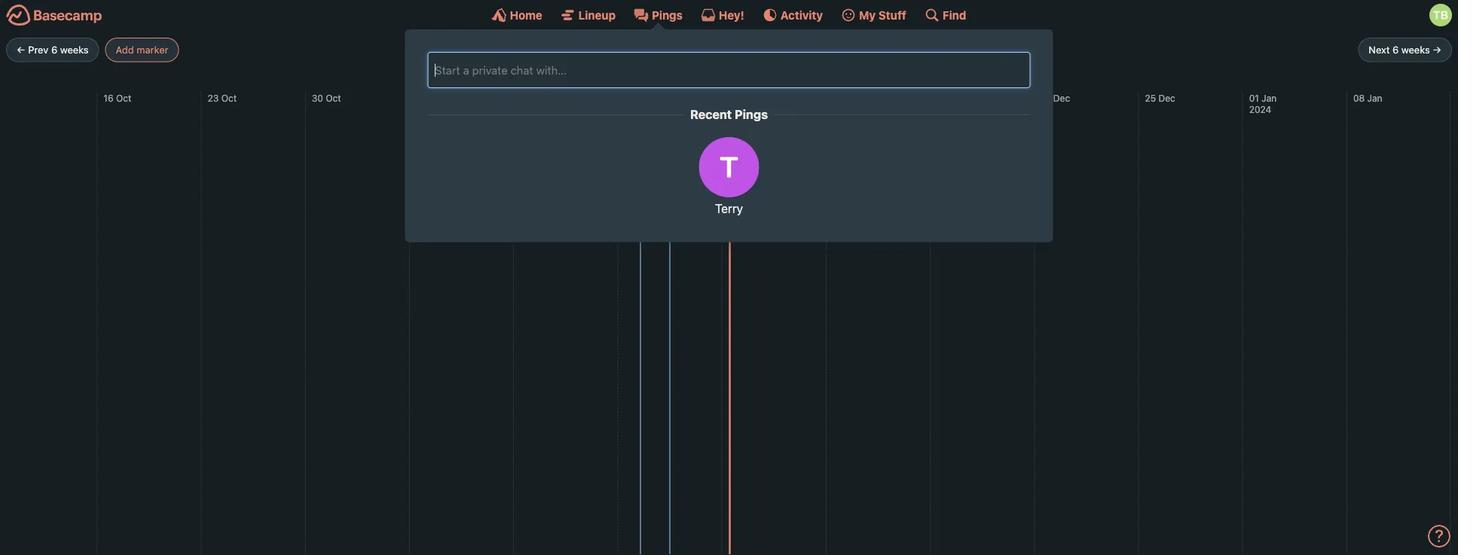 Task type: vqa. For each thing, say whether or not it's contained in the screenshot.
25
yes



Task type: describe. For each thing, give the bounding box(es) containing it.
started
[[766, 126, 798, 136]]

dec for 18 dec
[[1054, 93, 1070, 103]]

2 weeks from the left
[[1402, 44, 1430, 55]]

getting started link
[[760, 110, 798, 141]]

lineup
[[579, 8, 616, 21]]

welcome the deer to the carnival
[[646, 75, 790, 86]]

recent
[[690, 107, 732, 122]]

oct for 23 oct
[[221, 93, 237, 103]]

29
[[686, 121, 697, 131]]

terry
[[715, 201, 743, 216]]

nov for 20
[[638, 93, 655, 103]]

13 nov
[[520, 93, 549, 103]]

11 dec
[[937, 93, 965, 103]]

team onboarding
[[676, 75, 753, 86]]

jan for 01 jan 2024
[[1262, 93, 1277, 103]]

nov for 29
[[700, 121, 717, 131]]

pings button
[[634, 8, 683, 23]]

my stuff button
[[841, 8, 907, 23]]

23
[[208, 93, 219, 103]]

16 oct
[[104, 93, 131, 103]]

2 the from the left
[[739, 75, 753, 86]]

30 oct
[[312, 93, 341, 103]]

2 6 from the left
[[1393, 44, 1399, 55]]

04 dec
[[833, 93, 864, 103]]

Start a private chat with… text field
[[434, 58, 1024, 82]]

marker
[[137, 44, 168, 55]]

06 nov
[[416, 93, 447, 103]]

–
[[718, 121, 723, 131]]

oct for 30 oct
[[326, 93, 341, 103]]

hey! button
[[701, 8, 745, 23]]

welcome the deer to the carnival link
[[640, 71, 790, 89]]

nov for 13
[[533, 93, 549, 103]]

0 horizontal spatial 01
[[725, 121, 735, 131]]

nov for 27
[[742, 93, 759, 103]]

27 nov
[[729, 93, 759, 103]]

dec right –
[[737, 121, 754, 131]]

add marker
[[116, 44, 168, 55]]

16
[[104, 93, 113, 103]]

getting started
[[766, 115, 798, 136]]

jan for 08 jan
[[1368, 93, 1383, 103]]

oct for 16 oct
[[116, 93, 131, 103]]

next
[[1369, 44, 1390, 55]]

23 oct
[[208, 93, 237, 103]]

← prev 6 weeks
[[17, 44, 89, 55]]

find button
[[925, 8, 967, 23]]

18 dec
[[1041, 93, 1070, 103]]

25 dec
[[1145, 93, 1176, 103]]

today
[[676, 43, 711, 57]]

prev
[[28, 44, 49, 55]]

nov for 06
[[430, 93, 447, 103]]

20 nov
[[624, 93, 655, 103]]

switch accounts image
[[6, 4, 103, 27]]

1 weeks from the left
[[60, 44, 89, 55]]

recent pings
[[690, 107, 768, 122]]

activity link
[[763, 8, 823, 23]]

to
[[728, 75, 737, 86]]

find
[[943, 8, 967, 21]]

onboarding
[[702, 75, 753, 86]]



Task type: locate. For each thing, give the bounding box(es) containing it.
weeks left →
[[1402, 44, 1430, 55]]

1 horizontal spatial pings
[[735, 107, 768, 122]]

jan right 08
[[1368, 93, 1383, 103]]

my
[[859, 8, 876, 21]]

deer
[[705, 75, 725, 86]]

2 oct from the left
[[221, 93, 237, 103]]

→
[[1433, 44, 1442, 55]]

1 the from the left
[[689, 75, 703, 86]]

0 vertical spatial pings
[[652, 8, 683, 21]]

hey!
[[719, 8, 745, 21]]

1 vertical spatial pings
[[735, 107, 768, 122]]

6 right next
[[1393, 44, 1399, 55]]

weeks right prev
[[60, 44, 89, 55]]

dec right 18
[[1054, 93, 1070, 103]]

11
[[937, 93, 945, 103]]

pings inside popup button
[[652, 8, 683, 21]]

1 vertical spatial 01
[[725, 121, 735, 131]]

activity
[[781, 8, 823, 21]]

team
[[676, 75, 699, 86]]

add marker link
[[105, 38, 179, 62]]

1 jan from the left
[[1262, 93, 1277, 103]]

dec
[[847, 93, 864, 103], [948, 93, 965, 103], [1054, 93, 1070, 103], [1159, 93, 1176, 103], [737, 121, 754, 131]]

1 horizontal spatial 01
[[1250, 93, 1259, 103]]

3 oct from the left
[[326, 93, 341, 103]]

terry image
[[699, 137, 759, 197]]

carnival
[[756, 75, 790, 86]]

1 oct from the left
[[116, 93, 131, 103]]

nov right the 27
[[742, 93, 759, 103]]

0 horizontal spatial jan
[[1262, 93, 1277, 103]]

0 horizontal spatial pings
[[652, 8, 683, 21]]

1 6 from the left
[[51, 44, 57, 55]]

1 horizontal spatial jan
[[1368, 93, 1383, 103]]

oct right the 30
[[326, 93, 341, 103]]

0 horizontal spatial weeks
[[60, 44, 89, 55]]

dec for 11 dec
[[948, 93, 965, 103]]

nov right 13
[[533, 93, 549, 103]]

29 nov – 01 dec
[[686, 121, 754, 131]]

6 right prev
[[51, 44, 57, 55]]

stuff
[[879, 8, 907, 21]]

6
[[51, 44, 57, 55], [1393, 44, 1399, 55]]

dec right 04
[[847, 93, 864, 103]]

nov left –
[[700, 121, 717, 131]]

pings
[[652, 8, 683, 21], [735, 107, 768, 122]]

dec for 04 dec
[[847, 93, 864, 103]]

01 jan 2024
[[1250, 93, 1277, 115]]

oct
[[116, 93, 131, 103], [221, 93, 237, 103], [326, 93, 341, 103]]

27
[[729, 93, 739, 103]]

0 vertical spatial 01
[[1250, 93, 1259, 103]]

home link
[[492, 8, 542, 23]]

main element
[[0, 0, 1459, 242]]

tim burton image
[[1430, 4, 1453, 26]]

30
[[312, 93, 323, 103]]

13
[[520, 93, 530, 103]]

25
[[1145, 93, 1156, 103]]

18
[[1041, 93, 1051, 103]]

welcome
[[646, 75, 686, 86]]

jan up the 2024
[[1262, 93, 1277, 103]]

the
[[689, 75, 703, 86], [739, 75, 753, 86]]

1 horizontal spatial oct
[[221, 93, 237, 103]]

←
[[17, 44, 25, 55]]

add
[[116, 44, 134, 55]]

oct right the 23
[[221, 93, 237, 103]]

team onboarding link
[[670, 71, 760, 89]]

home
[[510, 8, 542, 21]]

08
[[1354, 93, 1365, 103]]

nov right the 06
[[430, 93, 447, 103]]

dec right 11
[[948, 93, 965, 103]]

nov
[[430, 93, 447, 103], [533, 93, 549, 103], [638, 93, 655, 103], [742, 93, 759, 103], [700, 121, 717, 131]]

dec right 25
[[1159, 93, 1176, 103]]

2024
[[1250, 105, 1272, 115]]

0 horizontal spatial 6
[[51, 44, 57, 55]]

2 horizontal spatial oct
[[326, 93, 341, 103]]

nov right 20 in the left top of the page
[[638, 93, 655, 103]]

weeks
[[60, 44, 89, 55], [1402, 44, 1430, 55]]

pings down 27 nov
[[735, 107, 768, 122]]

next 6 weeks →
[[1369, 44, 1442, 55]]

dec for 25 dec
[[1159, 93, 1176, 103]]

20
[[624, 93, 636, 103]]

0 horizontal spatial oct
[[116, 93, 131, 103]]

pings up today in the left top of the page
[[652, 8, 683, 21]]

1 horizontal spatial the
[[739, 75, 753, 86]]

the left deer on the left of page
[[689, 75, 703, 86]]

oct right 16 at the left of the page
[[116, 93, 131, 103]]

lineup link
[[561, 8, 616, 23]]

01 right –
[[725, 121, 735, 131]]

jan inside "01 jan 2024"
[[1262, 93, 1277, 103]]

01 up the 2024
[[1250, 93, 1259, 103]]

01
[[1250, 93, 1259, 103], [725, 121, 735, 131]]

08 jan
[[1354, 93, 1383, 103]]

06
[[416, 93, 428, 103]]

01 inside "01 jan 2024"
[[1250, 93, 1259, 103]]

terry link
[[684, 130, 774, 223]]

1 horizontal spatial 6
[[1393, 44, 1399, 55]]

getting
[[766, 115, 798, 126]]

my stuff
[[859, 8, 907, 21]]

04
[[833, 93, 844, 103]]

jan
[[1262, 93, 1277, 103], [1368, 93, 1383, 103]]

0 horizontal spatial the
[[689, 75, 703, 86]]

2 jan from the left
[[1368, 93, 1383, 103]]

the right 'to'
[[739, 75, 753, 86]]

1 horizontal spatial weeks
[[1402, 44, 1430, 55]]



